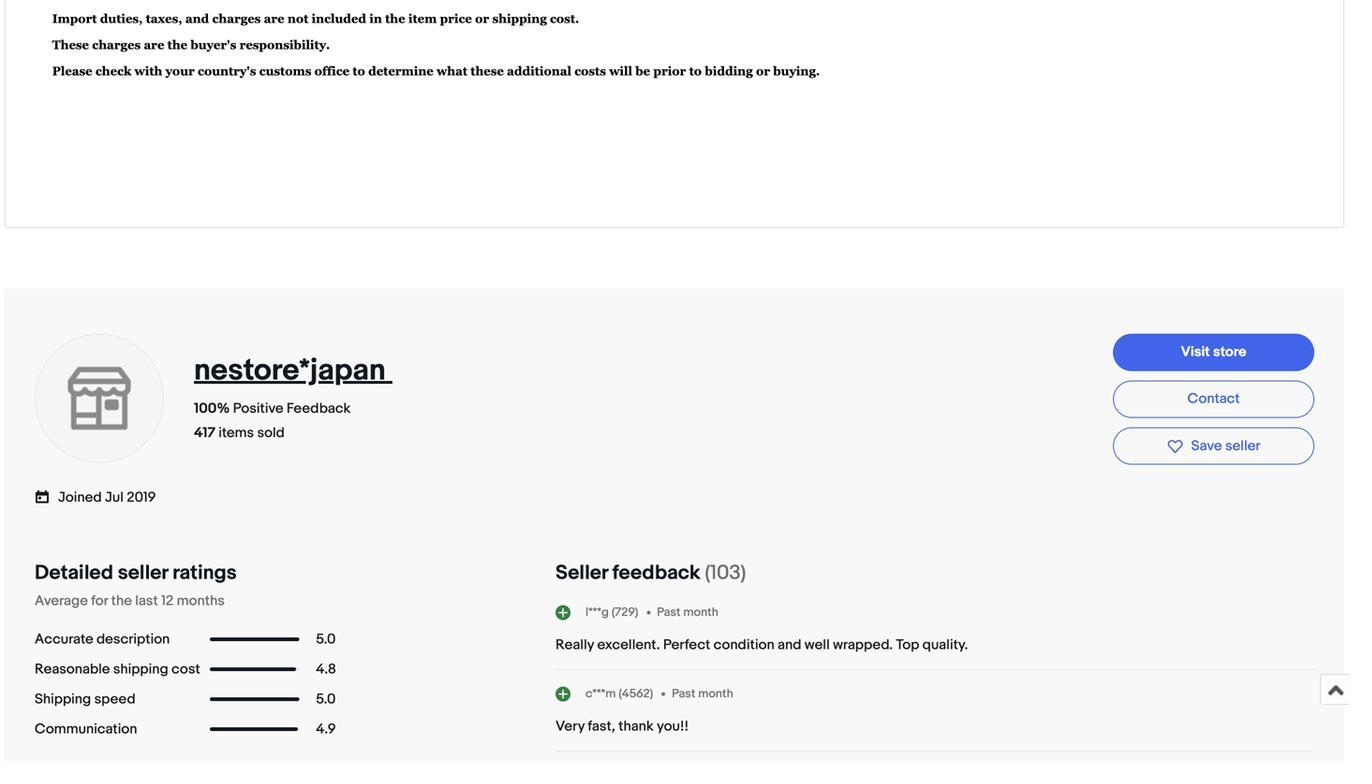 Task type: locate. For each thing, give the bounding box(es) containing it.
accurate
[[35, 632, 93, 648]]

0 vertical spatial seller
[[1226, 438, 1261, 455]]

0 horizontal spatial seller
[[118, 561, 168, 586]]

past up you!!
[[672, 687, 696, 702]]

seller right save
[[1226, 438, 1261, 455]]

joined jul 2019
[[58, 490, 156, 507]]

seller inside button
[[1226, 438, 1261, 455]]

seller feedback (103)
[[556, 561, 746, 586]]

seller
[[556, 561, 608, 586]]

5.0 up the 4.9
[[316, 692, 336, 708]]

speed
[[94, 692, 136, 708]]

visit store link
[[1113, 334, 1315, 371]]

past month for you!!
[[672, 687, 733, 702]]

5.0 for shipping speed
[[316, 692, 336, 708]]

5.0
[[316, 632, 336, 648], [316, 692, 336, 708]]

l***g (729)
[[586, 606, 638, 620]]

communication
[[35, 722, 137, 738]]

past
[[657, 606, 681, 620], [672, 687, 696, 702]]

sold
[[257, 425, 285, 442]]

1 vertical spatial month
[[698, 687, 733, 702]]

1 horizontal spatial seller
[[1226, 438, 1261, 455]]

0 vertical spatial past month
[[657, 606, 719, 620]]

l***g
[[586, 606, 609, 620]]

1 vertical spatial seller
[[118, 561, 168, 586]]

(4562)
[[619, 687, 653, 702]]

2019
[[127, 490, 156, 507]]

5.0 up 4.8
[[316, 632, 336, 648]]

visit store
[[1181, 344, 1247, 361]]

0 vertical spatial past
[[657, 606, 681, 620]]

seller
[[1226, 438, 1261, 455], [118, 561, 168, 586]]

wrapped.
[[833, 637, 893, 654]]

really
[[556, 637, 594, 654]]

very fast, thank you!!
[[556, 719, 689, 736]]

past for perfect
[[657, 606, 681, 620]]

shipping speed
[[35, 692, 136, 708]]

month down condition
[[698, 687, 733, 702]]

past month
[[657, 606, 719, 620], [672, 687, 733, 702]]

month
[[683, 606, 719, 620], [698, 687, 733, 702]]

shipping
[[35, 692, 91, 708]]

(729)
[[612, 606, 638, 620]]

past up 'perfect'
[[657, 606, 681, 620]]

contact
[[1188, 391, 1240, 408]]

items
[[219, 425, 254, 442]]

0 vertical spatial month
[[683, 606, 719, 620]]

nestore*japan
[[194, 353, 386, 389]]

1 vertical spatial past
[[672, 687, 696, 702]]

seller up last
[[118, 561, 168, 586]]

months
[[177, 593, 225, 610]]

past month up you!!
[[672, 687, 733, 702]]

1 5.0 from the top
[[316, 632, 336, 648]]

past month for condition
[[657, 606, 719, 620]]

visit
[[1181, 344, 1210, 361]]

0 vertical spatial 5.0
[[316, 632, 336, 648]]

fast,
[[588, 719, 615, 736]]

reasonable
[[35, 662, 110, 678]]

month up 'perfect'
[[683, 606, 719, 620]]

for
[[91, 593, 108, 610]]

month for condition
[[683, 606, 719, 620]]

1 vertical spatial 5.0
[[316, 692, 336, 708]]

save seller
[[1192, 438, 1261, 455]]

accurate description
[[35, 632, 170, 648]]

nestore*japan link
[[194, 353, 393, 389]]

1 vertical spatial past month
[[672, 687, 733, 702]]

2 5.0 from the top
[[316, 692, 336, 708]]

past month up 'perfect'
[[657, 606, 719, 620]]

well
[[805, 637, 830, 654]]

100% positive feedback 417 items sold
[[194, 401, 351, 442]]

really excellent. perfect condition and well wrapped. top quality.
[[556, 637, 968, 654]]

very
[[556, 719, 585, 736]]



Task type: vqa. For each thing, say whether or not it's contained in the screenshot.
Save the seller
yes



Task type: describe. For each thing, give the bounding box(es) containing it.
the
[[111, 593, 132, 610]]

c***m (4562)
[[586, 687, 653, 702]]

shipping
[[113, 662, 168, 678]]

417
[[194, 425, 216, 442]]

month for you!!
[[698, 687, 733, 702]]

seller for save
[[1226, 438, 1261, 455]]

store
[[1214, 344, 1247, 361]]

joined
[[58, 490, 102, 507]]

5.0 for accurate description
[[316, 632, 336, 648]]

average
[[35, 593, 88, 610]]

ratings
[[173, 561, 237, 586]]

(103)
[[705, 561, 746, 586]]

feedback
[[613, 561, 701, 586]]

positive
[[233, 401, 284, 417]]

contact link
[[1113, 381, 1315, 418]]

text__icon wrapper image
[[35, 488, 58, 505]]

seller for detailed
[[118, 561, 168, 586]]

save seller button
[[1113, 428, 1315, 465]]

detailed seller ratings
[[35, 561, 237, 586]]

perfect
[[663, 637, 711, 654]]

last
[[135, 593, 158, 610]]

nestore*japan image
[[34, 333, 165, 464]]

quality.
[[923, 637, 968, 654]]

4.8
[[316, 662, 336, 678]]

average for the last 12 months
[[35, 593, 225, 610]]

save
[[1192, 438, 1222, 455]]

thank
[[619, 719, 654, 736]]

detailed
[[35, 561, 113, 586]]

you!!
[[657, 719, 689, 736]]

description
[[97, 632, 170, 648]]

jul
[[105, 490, 124, 507]]

100%
[[194, 401, 230, 417]]

and
[[778, 637, 802, 654]]

past for thank
[[672, 687, 696, 702]]

12
[[161, 593, 174, 610]]

cost
[[172, 662, 200, 678]]

excellent.
[[597, 637, 660, 654]]

condition
[[714, 637, 775, 654]]

c***m
[[586, 687, 616, 702]]

4.9
[[316, 722, 336, 738]]

reasonable shipping cost
[[35, 662, 200, 678]]

top
[[896, 637, 920, 654]]

feedback
[[287, 401, 351, 417]]



